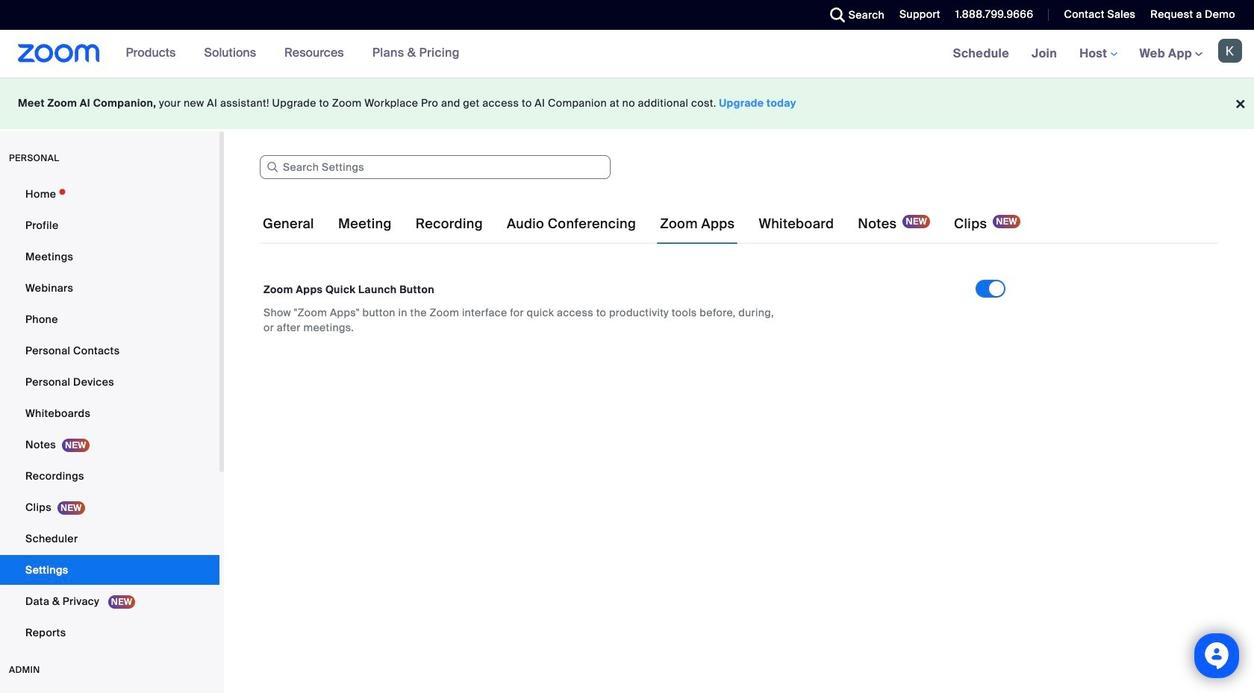 Task type: describe. For each thing, give the bounding box(es) containing it.
product information navigation
[[115, 30, 471, 78]]

Search Settings text field
[[260, 155, 611, 179]]

profile picture image
[[1219, 39, 1243, 63]]

zoom logo image
[[18, 44, 100, 63]]



Task type: vqa. For each thing, say whether or not it's contained in the screenshot.
"Search Settings" text field
yes



Task type: locate. For each thing, give the bounding box(es) containing it.
tabs of my account settings page tab list
[[260, 203, 1024, 245]]

personal menu menu
[[0, 179, 220, 650]]

footer
[[0, 78, 1255, 129]]

meetings navigation
[[942, 30, 1255, 78]]

banner
[[0, 30, 1255, 78]]



